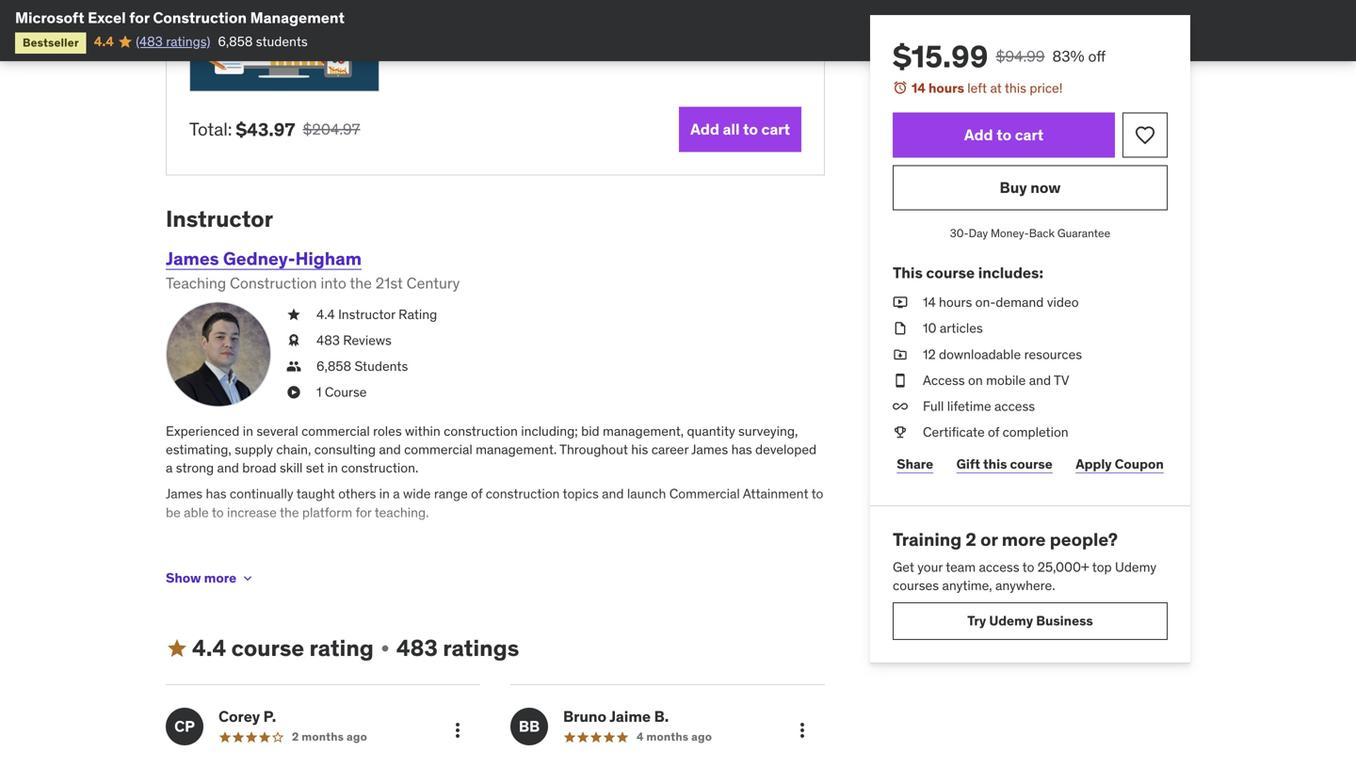 Task type: describe. For each thing, give the bounding box(es) containing it.
total:
[[189, 118, 232, 141]]

articles
[[940, 320, 984, 337]]

1 course
[[317, 384, 367, 401]]

30-day money-back guarantee
[[951, 226, 1111, 241]]

off
[[1089, 47, 1107, 66]]

developed
[[756, 442, 817, 458]]

14 for 14 hours on-demand video
[[923, 294, 936, 311]]

483 for 483 reviews
[[317, 332, 340, 349]]

downloadable
[[940, 346, 1022, 363]]

career
[[652, 442, 689, 458]]

price!
[[1030, 80, 1063, 97]]

2 inside training 2 or more people? get your team access to 25,000+ top udemy courses anytime, anywhere.
[[966, 529, 977, 551]]

udemy inside 'link'
[[990, 613, 1034, 630]]

people?
[[1050, 529, 1119, 551]]

increase
[[227, 504, 277, 521]]

0 vertical spatial has
[[732, 442, 753, 458]]

show more
[[166, 570, 237, 587]]

quantity
[[687, 423, 736, 440]]

bruno jaime b.
[[564, 708, 669, 727]]

$94.99
[[996, 47, 1046, 66]]

james gedney-higham image
[[166, 302, 271, 408]]

now
[[1031, 178, 1061, 197]]

students
[[355, 358, 408, 375]]

try udemy business link
[[893, 603, 1168, 641]]

1 vertical spatial this
[[984, 456, 1008, 473]]

bid
[[581, 423, 600, 440]]

range
[[434, 486, 468, 503]]

1 horizontal spatial of
[[989, 424, 1000, 441]]

completion
[[1003, 424, 1069, 441]]

and right topics
[[602, 486, 624, 503]]

get
[[893, 559, 915, 576]]

483 reviews
[[317, 332, 392, 349]]

14 hours on-demand video
[[923, 294, 1079, 311]]

hours for on-
[[940, 294, 973, 311]]

xsmall image for 14 hours on-demand video
[[893, 294, 908, 312]]

medium image
[[166, 638, 188, 660]]

reach
[[236, 556, 269, 573]]

add for add all to cart
[[691, 120, 720, 139]]

feel
[[166, 556, 191, 573]]

4
[[637, 731, 644, 745]]

strong
[[176, 460, 214, 477]]

consulting
[[314, 442, 376, 458]]

access inside training 2 or more people? get your team access to 25,000+ top udemy courses anytime, anywhere.
[[980, 559, 1020, 576]]

others
[[339, 486, 376, 503]]

rating
[[399, 306, 438, 323]]

to right "free"
[[221, 556, 233, 573]]

top
[[1093, 559, 1113, 576]]

feel free to reach out to james through linkedin.
[[166, 556, 452, 573]]

(483
[[136, 33, 163, 50]]

left
[[968, 80, 988, 97]]

launch
[[627, 486, 667, 503]]

for inside experienced in several commercial roles within construction including; bid management, quantity surveying, estimating, supply chain, consulting and commercial management. throughout his career james has developed a strong and broad skill set in construction. james has continually taught others in a wide range of construction topics and launch commercial attainment to be able to increase the platform for teaching.
[[356, 504, 372, 521]]

back
[[1030, 226, 1055, 241]]

and left the broad at the left bottom
[[217, 460, 239, 477]]

throughout
[[560, 442, 628, 458]]

certificate of completion
[[923, 424, 1069, 441]]

students
[[256, 33, 308, 50]]

6,858 for 6,858 students
[[317, 358, 352, 375]]

all
[[723, 120, 740, 139]]

management,
[[603, 423, 684, 440]]

james inside james gedney-higham teaching construction into the 21st century
[[166, 247, 219, 270]]

ratings
[[443, 635, 520, 663]]

to down at
[[997, 125, 1012, 145]]

experienced
[[166, 423, 240, 440]]

483 ratings
[[397, 635, 520, 663]]

james down quantity
[[692, 442, 729, 458]]

xsmall image for 483 reviews
[[286, 332, 302, 350]]

months for bruno jaime b.
[[647, 731, 689, 745]]

6,858 students
[[317, 358, 408, 375]]

additional actions for review by bruno jaime b. image
[[792, 720, 814, 743]]

course for rating
[[231, 635, 304, 663]]

$15.99 $94.99 83% off
[[893, 38, 1107, 75]]

1 vertical spatial construction
[[486, 486, 560, 503]]

supply
[[235, 442, 273, 458]]

experienced in several commercial roles within construction including; bid management, quantity surveying, estimating, supply chain, consulting and commercial management. throughout his career james has developed a strong and broad skill set in construction. james has continually taught others in a wide range of construction topics and launch commercial attainment to be able to increase the platform for teaching.
[[166, 423, 824, 521]]

gift
[[957, 456, 981, 473]]

xsmall image for access on mobile and tv
[[893, 372, 908, 390]]

buy
[[1000, 178, 1028, 197]]

0 horizontal spatial a
[[166, 460, 173, 477]]

more inside training 2 or more people? get your team access to 25,000+ top udemy courses anytime, anywhere.
[[1002, 529, 1046, 551]]

course for includes:
[[927, 263, 975, 283]]

his
[[632, 442, 649, 458]]

james gedney-higham teaching construction into the 21st century
[[166, 247, 460, 293]]

linkedin.
[[399, 556, 452, 573]]

coupon
[[1115, 456, 1164, 473]]

try udemy business
[[968, 613, 1094, 630]]

xsmall image for 6,858 students
[[286, 358, 302, 376]]

1 vertical spatial commercial
[[404, 442, 473, 458]]

$43.97
[[236, 118, 295, 141]]

gift this course link
[[953, 446, 1057, 484]]

through
[[349, 556, 395, 573]]

4 months ago
[[637, 731, 713, 745]]

show more button
[[166, 560, 256, 598]]

ago for bruno jaime b.
[[692, 731, 713, 745]]

additional actions for review by corey p. image
[[447, 720, 469, 743]]

of inside experienced in several commercial roles within construction including; bid management, quantity surveying, estimating, supply chain, consulting and commercial management. throughout his career james has developed a strong and broad skill set in construction. james has continually taught others in a wide range of construction topics and launch commercial attainment to be able to increase the platform for teaching.
[[471, 486, 483, 503]]

tv
[[1054, 372, 1070, 389]]

mobile
[[987, 372, 1027, 389]]

commercial
[[670, 486, 740, 503]]

try
[[968, 613, 987, 630]]

483 for 483 ratings
[[397, 635, 438, 663]]

4.4 course rating
[[192, 635, 374, 663]]

management
[[250, 8, 345, 27]]

gift this course
[[957, 456, 1053, 473]]

alarm image
[[893, 80, 908, 95]]

add for add to cart
[[965, 125, 994, 145]]

xsmall image for full lifetime access
[[893, 398, 908, 416]]

and left the tv
[[1030, 372, 1052, 389]]

construction.
[[341, 460, 419, 477]]

out
[[272, 556, 291, 573]]

0 vertical spatial access
[[995, 398, 1036, 415]]

corey
[[219, 708, 260, 727]]

more inside button
[[204, 570, 237, 587]]

0 horizontal spatial instructor
[[166, 205, 273, 233]]

bestseller
[[23, 35, 79, 50]]

xsmall image for 4.4 instructor rating
[[286, 306, 302, 324]]

courses
[[893, 578, 940, 595]]

estimating,
[[166, 442, 232, 458]]



Task type: locate. For each thing, give the bounding box(es) containing it.
apply
[[1076, 456, 1113, 473]]

2 horizontal spatial course
[[1011, 456, 1053, 473]]

to inside training 2 or more people? get your team access to 25,000+ top udemy courses anytime, anywhere.
[[1023, 559, 1035, 576]]

0 horizontal spatial ago
[[347, 731, 367, 745]]

2 horizontal spatial in
[[379, 486, 390, 503]]

14 up "10" on the right top of the page
[[923, 294, 936, 311]]

access down the or
[[980, 559, 1020, 576]]

xsmall image for 10 articles
[[893, 320, 908, 338]]

1 vertical spatial of
[[471, 486, 483, 503]]

ago down rating
[[347, 731, 367, 745]]

14 for 14 hours left at this price!
[[912, 80, 926, 97]]

excel
[[88, 8, 126, 27]]

1 months from the left
[[302, 731, 344, 745]]

instructor up reviews
[[338, 306, 396, 323]]

2 left the or
[[966, 529, 977, 551]]

this right gift
[[984, 456, 1008, 473]]

to right out at the left bottom
[[294, 556, 306, 573]]

continually
[[230, 486, 294, 503]]

1 vertical spatial hours
[[940, 294, 973, 311]]

course up p.
[[231, 635, 304, 663]]

and
[[1030, 372, 1052, 389], [379, 442, 401, 458], [217, 460, 239, 477], [602, 486, 624, 503]]

xsmall image down james gedney-higham teaching construction into the 21st century
[[286, 306, 302, 324]]

ago for corey p.
[[347, 731, 367, 745]]

0 horizontal spatial udemy
[[990, 613, 1034, 630]]

to right able
[[212, 504, 224, 521]]

0 vertical spatial construction
[[153, 8, 247, 27]]

xsmall image
[[893, 294, 908, 312], [286, 306, 302, 324], [893, 320, 908, 338], [286, 332, 302, 350], [893, 346, 908, 364], [286, 384, 302, 402], [893, 398, 908, 416], [378, 642, 393, 657]]

xsmall image left access
[[893, 372, 908, 390]]

months down b.
[[647, 731, 689, 745]]

buy now button
[[893, 165, 1168, 211]]

add down left at the top right
[[965, 125, 994, 145]]

0 horizontal spatial commercial
[[302, 423, 370, 440]]

1 vertical spatial access
[[980, 559, 1020, 576]]

xsmall image for 1 course
[[286, 384, 302, 402]]

1 horizontal spatial months
[[647, 731, 689, 745]]

months down rating
[[302, 731, 344, 745]]

cart down price!
[[1016, 125, 1044, 145]]

has up able
[[206, 486, 227, 503]]

platform
[[302, 504, 353, 521]]

months for corey p.
[[302, 731, 344, 745]]

1 horizontal spatial 483
[[397, 635, 438, 663]]

surveying,
[[739, 423, 798, 440]]

0 horizontal spatial add
[[691, 120, 720, 139]]

4.4 down into on the left top of the page
[[317, 306, 335, 323]]

0 vertical spatial course
[[927, 263, 975, 283]]

0 vertical spatial 6,858
[[218, 33, 253, 50]]

1 vertical spatial 6,858
[[317, 358, 352, 375]]

xsmall image for 12 downloadable resources
[[893, 346, 908, 364]]

0 vertical spatial of
[[989, 424, 1000, 441]]

0 vertical spatial more
[[1002, 529, 1046, 551]]

to right attainment on the bottom of page
[[812, 486, 824, 503]]

0 horizontal spatial of
[[471, 486, 483, 503]]

1 vertical spatial for
[[356, 504, 372, 521]]

of down 'full lifetime access' on the right
[[989, 424, 1000, 441]]

cp
[[174, 718, 195, 737]]

training 2 or more people? get your team access to 25,000+ top udemy courses anytime, anywhere.
[[893, 529, 1157, 595]]

30-
[[951, 226, 969, 241]]

0 vertical spatial for
[[129, 8, 150, 27]]

course down 30- in the right top of the page
[[927, 263, 975, 283]]

1 vertical spatial more
[[204, 570, 237, 587]]

xsmall image for certificate of completion
[[893, 424, 908, 442]]

the right into on the left top of the page
[[350, 274, 372, 293]]

14 right 'alarm' icon
[[912, 80, 926, 97]]

construction
[[153, 8, 247, 27], [230, 274, 317, 293]]

your
[[918, 559, 943, 576]]

2 months ago
[[292, 731, 367, 745]]

udemy inside training 2 or more people? get your team access to 25,000+ top udemy courses anytime, anywhere.
[[1116, 559, 1157, 576]]

teaching
[[166, 274, 226, 293]]

$15.99
[[893, 38, 989, 75]]

1 vertical spatial a
[[393, 486, 400, 503]]

anywhere.
[[996, 578, 1056, 595]]

xsmall image left "10" on the right top of the page
[[893, 320, 908, 338]]

to right all
[[744, 120, 759, 139]]

4.4 right "medium" image
[[192, 635, 226, 663]]

instructor up gedney-
[[166, 205, 273, 233]]

1 vertical spatial has
[[206, 486, 227, 503]]

1 horizontal spatial 6,858
[[317, 358, 352, 375]]

ago
[[347, 731, 367, 745], [692, 731, 713, 745]]

10
[[923, 320, 937, 337]]

construction down james gedney-higham link
[[230, 274, 317, 293]]

this
[[893, 263, 923, 283]]

2 vertical spatial in
[[379, 486, 390, 503]]

xsmall image left out at the left bottom
[[240, 571, 256, 587]]

0 horizontal spatial 2
[[292, 731, 299, 745]]

topics
[[563, 486, 599, 503]]

2 horizontal spatial 4.4
[[317, 306, 335, 323]]

hours for left
[[929, 80, 965, 97]]

hours left left at the top right
[[929, 80, 965, 97]]

6,858 students
[[218, 33, 308, 50]]

0 horizontal spatial more
[[204, 570, 237, 587]]

4.4
[[94, 33, 114, 50], [317, 306, 335, 323], [192, 635, 226, 663]]

for up (483
[[129, 8, 150, 27]]

course
[[325, 384, 367, 401]]

construction up ratings)
[[153, 8, 247, 27]]

1 horizontal spatial ago
[[692, 731, 713, 745]]

the down taught
[[280, 504, 299, 521]]

xsmall image left 1 on the bottom left of the page
[[286, 384, 302, 402]]

0 vertical spatial instructor
[[166, 205, 273, 233]]

rating
[[310, 635, 374, 663]]

14 hours left at this price!
[[912, 80, 1063, 97]]

a left strong
[[166, 460, 173, 477]]

chain,
[[276, 442, 311, 458]]

the inside experienced in several commercial roles within construction including; bid management, quantity surveying, estimating, supply chain, consulting and commercial management. throughout his career james has developed a strong and broad skill set in construction. james has continually taught others in a wide range of construction topics and launch commercial attainment to be able to increase the platform for teaching.
[[280, 504, 299, 521]]

add to cart
[[965, 125, 1044, 145]]

1 vertical spatial instructor
[[338, 306, 396, 323]]

1
[[317, 384, 322, 401]]

demand
[[996, 294, 1044, 311]]

video
[[1048, 294, 1079, 311]]

12
[[923, 346, 936, 363]]

xsmall image down this
[[893, 294, 908, 312]]

1 horizontal spatial in
[[328, 460, 338, 477]]

4.4 down excel
[[94, 33, 114, 50]]

cart
[[762, 120, 791, 139], [1016, 125, 1044, 145]]

1 horizontal spatial for
[[356, 504, 372, 521]]

roles
[[373, 423, 402, 440]]

1 vertical spatial construction
[[230, 274, 317, 293]]

to up 'anywhere.'
[[1023, 559, 1035, 576]]

access
[[923, 372, 966, 389]]

construction up management.
[[444, 423, 518, 440]]

wishlist image
[[1135, 124, 1157, 147]]

commercial down within
[[404, 442, 473, 458]]

0 vertical spatial this
[[1005, 80, 1027, 97]]

xsmall image left 483 reviews
[[286, 332, 302, 350]]

be
[[166, 504, 181, 521]]

0 vertical spatial 483
[[317, 332, 340, 349]]

bruno
[[564, 708, 607, 727]]

$204.97
[[303, 120, 360, 139]]

share
[[897, 456, 934, 473]]

1 horizontal spatial course
[[927, 263, 975, 283]]

1 vertical spatial in
[[328, 460, 338, 477]]

1 vertical spatial 4.4
[[317, 306, 335, 323]]

in right set
[[328, 460, 338, 477]]

commercial
[[302, 423, 370, 440], [404, 442, 473, 458]]

2 down 4.4 course rating
[[292, 731, 299, 745]]

2
[[966, 529, 977, 551], [292, 731, 299, 745]]

4.4 for 4.4
[[94, 33, 114, 50]]

cart right all
[[762, 120, 791, 139]]

construction down management.
[[486, 486, 560, 503]]

0 vertical spatial 4.4
[[94, 33, 114, 50]]

0 horizontal spatial 483
[[317, 332, 340, 349]]

resources
[[1025, 346, 1083, 363]]

1 horizontal spatial add
[[965, 125, 994, 145]]

xsmall image up share
[[893, 424, 908, 442]]

james left through
[[309, 556, 346, 573]]

b.
[[655, 708, 669, 727]]

udemy right "top"
[[1116, 559, 1157, 576]]

money-
[[991, 226, 1030, 241]]

0 horizontal spatial months
[[302, 731, 344, 745]]

of right range on the bottom left of page
[[471, 486, 483, 503]]

and down roles
[[379, 442, 401, 458]]

2 vertical spatial course
[[231, 635, 304, 663]]

months
[[302, 731, 344, 745], [647, 731, 689, 745]]

12 downloadable resources
[[923, 346, 1083, 363]]

management.
[[476, 442, 557, 458]]

at
[[991, 80, 1002, 97]]

1 vertical spatial udemy
[[990, 613, 1034, 630]]

0 horizontal spatial for
[[129, 8, 150, 27]]

2 ago from the left
[[692, 731, 713, 745]]

course down completion
[[1011, 456, 1053, 473]]

into
[[321, 274, 347, 293]]

xsmall image right rating
[[378, 642, 393, 657]]

gedney-
[[223, 247, 295, 270]]

0 horizontal spatial in
[[243, 423, 253, 440]]

share button
[[893, 446, 938, 484]]

4.4 for 4.4 course rating
[[192, 635, 226, 663]]

0 vertical spatial 14
[[912, 80, 926, 97]]

attainment
[[743, 486, 809, 503]]

construction inside james gedney-higham teaching construction into the 21st century
[[230, 274, 317, 293]]

483 left reviews
[[317, 332, 340, 349]]

1 horizontal spatial udemy
[[1116, 559, 1157, 576]]

2 vertical spatial 4.4
[[192, 635, 226, 663]]

1 vertical spatial the
[[280, 504, 299, 521]]

0 horizontal spatial course
[[231, 635, 304, 663]]

broad
[[242, 460, 277, 477]]

0 horizontal spatial cart
[[762, 120, 791, 139]]

course
[[927, 263, 975, 283], [1011, 456, 1053, 473], [231, 635, 304, 663]]

access
[[995, 398, 1036, 415], [980, 559, 1020, 576]]

anytime,
[[943, 578, 993, 595]]

more right show
[[204, 570, 237, 587]]

0 vertical spatial udemy
[[1116, 559, 1157, 576]]

add left all
[[691, 120, 720, 139]]

1 ago from the left
[[347, 731, 367, 745]]

0 horizontal spatial the
[[280, 504, 299, 521]]

1 vertical spatial 483
[[397, 635, 438, 663]]

0 vertical spatial a
[[166, 460, 173, 477]]

1 vertical spatial 2
[[292, 731, 299, 745]]

on
[[969, 372, 984, 389]]

teaching.
[[375, 504, 429, 521]]

1 horizontal spatial instructor
[[338, 306, 396, 323]]

1 horizontal spatial the
[[350, 274, 372, 293]]

483 left ratings
[[397, 635, 438, 663]]

0 vertical spatial commercial
[[302, 423, 370, 440]]

microsoft excel for construction management
[[15, 8, 345, 27]]

6,858 for 6,858 students
[[218, 33, 253, 50]]

1 horizontal spatial cart
[[1016, 125, 1044, 145]]

1 horizontal spatial has
[[732, 442, 753, 458]]

1 horizontal spatial 2
[[966, 529, 977, 551]]

0 horizontal spatial 6,858
[[218, 33, 253, 50]]

1 horizontal spatial 4.4
[[192, 635, 226, 663]]

6,858 up 1 course at the left bottom of page
[[317, 358, 352, 375]]

83%
[[1053, 47, 1085, 66]]

the
[[350, 274, 372, 293], [280, 504, 299, 521]]

wide
[[403, 486, 431, 503]]

access down the mobile
[[995, 398, 1036, 415]]

guarantee
[[1058, 226, 1111, 241]]

2 months from the left
[[647, 731, 689, 745]]

training
[[893, 529, 962, 551]]

a
[[166, 460, 173, 477], [393, 486, 400, 503]]

25,000+
[[1038, 559, 1090, 576]]

0 vertical spatial construction
[[444, 423, 518, 440]]

0 vertical spatial the
[[350, 274, 372, 293]]

xsmall image inside show more button
[[240, 571, 256, 587]]

lifetime
[[948, 398, 992, 415]]

6,858 left students
[[218, 33, 253, 50]]

1 vertical spatial course
[[1011, 456, 1053, 473]]

james up be
[[166, 486, 203, 503]]

corey p.
[[219, 708, 276, 727]]

apply coupon
[[1076, 456, 1164, 473]]

4.4 for 4.4 instructor rating
[[317, 306, 335, 323]]

a up teaching.
[[393, 486, 400, 503]]

1 vertical spatial 14
[[923, 294, 936, 311]]

has down surveying,
[[732, 442, 753, 458]]

0 vertical spatial hours
[[929, 80, 965, 97]]

construction
[[444, 423, 518, 440], [486, 486, 560, 503]]

10 articles
[[923, 320, 984, 337]]

show
[[166, 570, 201, 587]]

0 horizontal spatial 4.4
[[94, 33, 114, 50]]

0 vertical spatial 2
[[966, 529, 977, 551]]

this right at
[[1005, 80, 1027, 97]]

ago right 4
[[692, 731, 713, 745]]

in up supply
[[243, 423, 253, 440]]

0 vertical spatial in
[[243, 423, 253, 440]]

the inside james gedney-higham teaching construction into the 21st century
[[350, 274, 372, 293]]

full lifetime access
[[923, 398, 1036, 415]]

on-
[[976, 294, 996, 311]]

udemy right "try"
[[990, 613, 1034, 630]]

for
[[129, 8, 150, 27], [356, 504, 372, 521]]

james up teaching
[[166, 247, 219, 270]]

0 horizontal spatial has
[[206, 486, 227, 503]]

business
[[1037, 613, 1094, 630]]

for down others at the bottom of the page
[[356, 504, 372, 521]]

bb
[[519, 718, 540, 737]]

in up teaching.
[[379, 486, 390, 503]]

1 horizontal spatial more
[[1002, 529, 1046, 551]]

xsmall image left the full
[[893, 398, 908, 416]]

commercial up consulting
[[302, 423, 370, 440]]

1 horizontal spatial a
[[393, 486, 400, 503]]

hours up 10 articles
[[940, 294, 973, 311]]

within
[[405, 423, 441, 440]]

xsmall image
[[286, 358, 302, 376], [893, 372, 908, 390], [893, 424, 908, 442], [240, 571, 256, 587]]

xsmall image up several
[[286, 358, 302, 376]]

(483 ratings)
[[136, 33, 210, 50]]

more right the or
[[1002, 529, 1046, 551]]

taught
[[297, 486, 335, 503]]

xsmall image left 12 at the right top of the page
[[893, 346, 908, 364]]

1 horizontal spatial commercial
[[404, 442, 473, 458]]



Task type: vqa. For each thing, say whether or not it's contained in the screenshot.
"4.4" to the middle
yes



